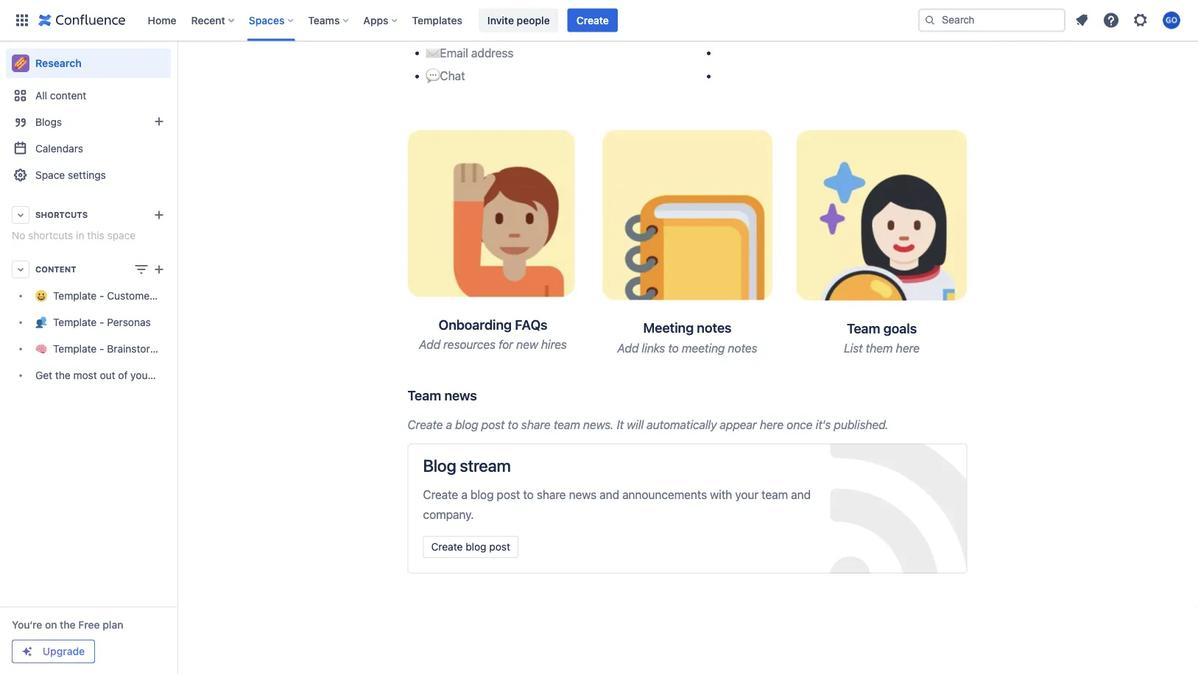 Task type: locate. For each thing, give the bounding box(es) containing it.
create down company.
[[431, 541, 463, 553]]

blog down team news
[[455, 418, 478, 432]]

blog inside button
[[466, 541, 487, 553]]

and
[[600, 488, 619, 502], [791, 488, 811, 502]]

1 vertical spatial template
[[53, 316, 97, 328]]

create for create blog post
[[431, 541, 463, 553]]

team up blog
[[408, 388, 441, 403]]

team right with
[[762, 488, 788, 502]]

create a page image
[[150, 261, 168, 278]]

create right people
[[577, 14, 609, 26]]

1 template from the top
[[53, 290, 97, 302]]

create inside button
[[431, 541, 463, 553]]

Search field
[[919, 8, 1066, 32]]

confluence image
[[38, 11, 126, 29], [38, 11, 126, 29]]

2 vertical spatial here
[[760, 418, 784, 432]]

0 horizontal spatial team
[[154, 369, 178, 382]]

3 - from the top
[[99, 343, 104, 355]]

0 vertical spatial share
[[522, 418, 551, 432]]

blog
[[423, 456, 456, 475]]

0 vertical spatial space
[[107, 229, 136, 242]]

1 horizontal spatial list them here
[[844, 342, 920, 356]]

no
[[12, 229, 25, 242]]

0 vertical spatial your
[[575, 26, 599, 40]]

team
[[154, 369, 178, 382], [554, 418, 580, 432], [762, 488, 788, 502]]

tree
[[6, 283, 231, 389]]

0 vertical spatial -
[[99, 290, 104, 302]]

content button
[[6, 256, 171, 283]]

0 vertical spatial list
[[699, 26, 718, 40]]

out right reach
[[541, 26, 558, 40]]

all
[[35, 89, 47, 102]]

2 horizontal spatial team
[[762, 488, 788, 502]]

0 vertical spatial here
[[751, 26, 775, 40]]

create down team news
[[408, 418, 443, 432]]

2 vertical spatial post
[[489, 541, 510, 553]]

0 vertical spatial list them here
[[699, 26, 775, 40]]

2 vertical spatial blog
[[466, 541, 487, 553]]

0 horizontal spatial out
[[100, 369, 115, 382]]

the right the on on the left bottom of the page
[[60, 619, 76, 631]]

- up template - personas
[[99, 290, 104, 302]]

team
[[847, 320, 881, 336], [408, 388, 441, 403]]

-
[[99, 290, 104, 302], [99, 316, 104, 328], [99, 343, 104, 355]]

post for team
[[482, 418, 505, 432]]

1 vertical spatial space
[[181, 369, 209, 382]]

change view image
[[133, 261, 150, 278]]

team for team news
[[408, 388, 441, 403]]

your left team?
[[575, 26, 599, 40]]

appear
[[720, 418, 757, 432]]

banner
[[0, 0, 1198, 41]]

get
[[35, 369, 52, 382]]

announcements
[[623, 488, 707, 502]]

1 vertical spatial your
[[131, 369, 152, 382]]

1 vertical spatial out
[[100, 369, 115, 382]]

team for space
[[154, 369, 178, 382]]

add left resources
[[419, 338, 441, 352]]

blog
[[455, 418, 478, 432], [471, 488, 494, 502], [466, 541, 487, 553]]

1 vertical spatial post
[[497, 488, 520, 502]]

blog down company.
[[466, 541, 487, 553]]

1 horizontal spatial space
[[181, 369, 209, 382]]

template up most
[[53, 343, 97, 355]]

how can someone reach out to your team?
[[408, 26, 634, 40]]

0 horizontal spatial team
[[408, 388, 441, 403]]

template
[[53, 290, 97, 302], [53, 316, 97, 328], [53, 343, 97, 355]]

template up template - brainstorming link on the left of the page
[[53, 316, 97, 328]]

out left of
[[100, 369, 115, 382]]

create up company.
[[423, 488, 458, 502]]

automatically
[[647, 418, 717, 432]]

space element
[[0, 41, 231, 675]]

to
[[561, 26, 572, 40], [668, 341, 679, 355], [508, 418, 518, 432], [523, 488, 534, 502]]

1 vertical spatial a
[[461, 488, 468, 502]]

0 horizontal spatial news
[[444, 388, 477, 403]]

2 - from the top
[[99, 316, 104, 328]]

space settings link
[[6, 162, 171, 189]]

1 vertical spatial news
[[569, 488, 597, 502]]

0 horizontal spatial and
[[600, 488, 619, 502]]

the
[[55, 369, 71, 382], [60, 619, 76, 631]]

notes
[[697, 320, 732, 336], [728, 341, 758, 355]]

0 vertical spatial notes
[[697, 320, 732, 336]]

of
[[118, 369, 128, 382]]

chat
[[440, 69, 465, 83]]

here
[[751, 26, 775, 40], [896, 342, 920, 356], [760, 418, 784, 432]]

stream
[[460, 456, 511, 475]]

1 vertical spatial team
[[408, 388, 441, 403]]

appswitcher icon image
[[13, 11, 31, 29]]

- for brainstorming
[[99, 343, 104, 355]]

1 vertical spatial share
[[537, 488, 566, 502]]

share inside create a blog post to share news and announcements with your team and company.
[[537, 488, 566, 502]]

✉️
[[425, 46, 437, 60]]

template down content dropdown button
[[53, 290, 97, 302]]

meeting notes
[[643, 320, 732, 336]]

your
[[575, 26, 599, 40], [131, 369, 152, 382], [735, 488, 759, 502]]

template for template - brainstorming
[[53, 343, 97, 355]]

0 vertical spatial template
[[53, 290, 97, 302]]

out inside "get the most out of your team space" link
[[100, 369, 115, 382]]

1 horizontal spatial news
[[569, 488, 597, 502]]

teams button
[[304, 8, 355, 32]]

💬 chat
[[425, 69, 465, 83]]

team inside tree
[[154, 369, 178, 382]]

them
[[721, 26, 748, 40], [866, 342, 893, 356]]

post inside create a blog post to share news and announcements with your team and company.
[[497, 488, 520, 502]]

a inside create a blog post to share news and announcements with your team and company.
[[461, 488, 468, 502]]

template - customer interview report
[[53, 290, 231, 302]]

all content
[[35, 89, 86, 102]]

0 vertical spatial post
[[482, 418, 505, 432]]

create for create a blog post to share news and announcements with your team and company.
[[423, 488, 458, 502]]

1 vertical spatial notes
[[728, 341, 758, 355]]

team down "brainstorming"
[[154, 369, 178, 382]]

most
[[73, 369, 97, 382]]

blog down stream
[[471, 488, 494, 502]]

search image
[[924, 14, 936, 26]]

plan
[[103, 619, 123, 631]]

- down template - personas
[[99, 343, 104, 355]]

2 vertical spatial -
[[99, 343, 104, 355]]

share for news
[[537, 488, 566, 502]]

invite people button
[[479, 8, 559, 32]]

your right with
[[735, 488, 759, 502]]

notes right meeting
[[728, 341, 758, 355]]

add resources for new hires
[[419, 338, 567, 352]]

team left goals
[[847, 320, 881, 336]]

settings
[[68, 169, 106, 181]]

create inside create a blog post to share news and announcements with your team and company.
[[423, 488, 458, 502]]

1 horizontal spatial team
[[847, 320, 881, 336]]

1 horizontal spatial list
[[844, 342, 863, 356]]

0 vertical spatial team
[[154, 369, 178, 382]]

0 vertical spatial blog
[[455, 418, 478, 432]]

research link
[[6, 49, 171, 78]]

0 horizontal spatial list
[[699, 26, 718, 40]]

0 vertical spatial a
[[446, 418, 452, 432]]

2 horizontal spatial your
[[735, 488, 759, 502]]

a up company.
[[461, 488, 468, 502]]

1 horizontal spatial out
[[541, 26, 558, 40]]

copy image for team news
[[476, 386, 493, 404]]

shortcuts
[[35, 210, 88, 220]]

a
[[446, 418, 452, 432], [461, 488, 468, 502]]

2 template from the top
[[53, 316, 97, 328]]

1 horizontal spatial team
[[554, 418, 580, 432]]

team news
[[408, 388, 477, 403]]

this
[[87, 229, 104, 242]]

spaces
[[249, 14, 285, 26]]

2 vertical spatial team
[[762, 488, 788, 502]]

home link
[[143, 8, 181, 32]]

your inside create a blog post to share news and announcements with your team and company.
[[735, 488, 759, 502]]

0 horizontal spatial a
[[446, 418, 452, 432]]

1 vertical spatial -
[[99, 316, 104, 328]]

2 vertical spatial your
[[735, 488, 759, 502]]

create a blog post to share team news. it will automatically appear here once it's published.
[[408, 418, 889, 432]]

tree containing template - customer interview report
[[6, 283, 231, 389]]

once
[[787, 418, 813, 432]]

create
[[577, 14, 609, 26], [408, 418, 443, 432], [423, 488, 458, 502], [431, 541, 463, 553]]

space right of
[[181, 369, 209, 382]]

post inside button
[[489, 541, 510, 553]]

1 horizontal spatial add
[[618, 341, 639, 355]]

team?
[[602, 26, 634, 40]]

0 horizontal spatial them
[[721, 26, 748, 40]]

news down resources
[[444, 388, 477, 403]]

create inside global element
[[577, 14, 609, 26]]

1 horizontal spatial and
[[791, 488, 811, 502]]

copy image
[[546, 316, 564, 333], [730, 319, 748, 337], [916, 319, 933, 337], [476, 386, 493, 404]]

research
[[35, 57, 82, 69]]

add left links
[[618, 341, 639, 355]]

shortcuts button
[[6, 202, 171, 228]]

recent
[[191, 14, 225, 26]]

2 vertical spatial template
[[53, 343, 97, 355]]

list
[[699, 26, 718, 40], [844, 342, 863, 356]]

create blog post
[[431, 541, 510, 553]]

the right get
[[55, 369, 71, 382]]

1 vertical spatial them
[[866, 342, 893, 356]]

in
[[76, 229, 84, 242]]

news
[[444, 388, 477, 403], [569, 488, 597, 502]]

0 vertical spatial team
[[847, 320, 881, 336]]

space right this
[[107, 229, 136, 242]]

1 - from the top
[[99, 290, 104, 302]]

all content link
[[6, 82, 171, 109]]

blog inside create a blog post to share news and announcements with your team and company.
[[471, 488, 494, 502]]

3 template from the top
[[53, 343, 97, 355]]

and left announcements on the bottom right of page
[[600, 488, 619, 502]]

settings icon image
[[1132, 11, 1150, 29]]

brainstorming
[[107, 343, 174, 355]]

news down news.
[[569, 488, 597, 502]]

team left news.
[[554, 418, 580, 432]]

0 horizontal spatial add
[[419, 338, 441, 352]]

for
[[499, 338, 513, 352]]

1 horizontal spatial a
[[461, 488, 468, 502]]

1 vertical spatial list
[[844, 342, 863, 356]]

1 vertical spatial blog
[[471, 488, 494, 502]]

✉️ email address
[[425, 46, 514, 60]]

notes up meeting
[[697, 320, 732, 336]]

content
[[35, 265, 76, 274]]

team for news.
[[554, 418, 580, 432]]

your right of
[[131, 369, 152, 382]]

create for create
[[577, 14, 609, 26]]

onboarding
[[439, 317, 512, 332]]

and down once
[[791, 488, 811, 502]]

a down team news
[[446, 418, 452, 432]]

0 horizontal spatial your
[[131, 369, 152, 382]]

1 vertical spatial team
[[554, 418, 580, 432]]

- left personas at left top
[[99, 316, 104, 328]]

apps
[[363, 14, 389, 26]]



Task type: vqa. For each thing, say whether or not it's contained in the screenshot.
List them here
yes



Task type: describe. For each thing, give the bounding box(es) containing it.
on
[[45, 619, 57, 631]]

it's
[[816, 418, 831, 432]]

content
[[50, 89, 86, 102]]

add links to meeting notes
[[618, 341, 758, 355]]

copy image for team goals
[[916, 319, 933, 337]]

upgrade
[[43, 646, 85, 658]]

how
[[408, 26, 431, 40]]

blog for create a blog post to share team news. it will automatically appear here once it's published.
[[455, 418, 478, 432]]

premium image
[[21, 646, 33, 658]]

apps button
[[359, 8, 403, 32]]

template - brainstorming link
[[6, 336, 174, 362]]

invite people
[[488, 14, 550, 26]]

template - brainstorming
[[53, 343, 174, 355]]

blogs
[[35, 116, 62, 128]]

💬
[[425, 69, 437, 83]]

goals
[[884, 320, 917, 336]]

collapse sidebar image
[[161, 49, 193, 78]]

team for team goals
[[847, 320, 881, 336]]

no shortcuts in this space
[[12, 229, 136, 242]]

1 and from the left
[[600, 488, 619, 502]]

address
[[471, 46, 514, 60]]

create a blog image
[[150, 113, 168, 130]]

1 vertical spatial here
[[896, 342, 920, 356]]

to inside create a blog post to share news and announcements with your team and company.
[[523, 488, 534, 502]]

blog for create a blog post to share news and announcements with your team and company.
[[471, 488, 494, 502]]

0 vertical spatial out
[[541, 26, 558, 40]]

add shortcut image
[[150, 206, 168, 224]]

0 vertical spatial news
[[444, 388, 477, 403]]

create link
[[568, 8, 618, 32]]

news.
[[583, 418, 614, 432]]

notification icon image
[[1073, 11, 1091, 29]]

blog stream
[[423, 456, 511, 475]]

a for create a blog post to share team news. it will automatically appear here once it's published.
[[446, 418, 452, 432]]

templates
[[412, 14, 463, 26]]

your inside tree
[[131, 369, 152, 382]]

space settings
[[35, 169, 106, 181]]

1 horizontal spatial them
[[866, 342, 893, 356]]

report
[[202, 290, 231, 302]]

template for template - customer interview report
[[53, 290, 97, 302]]

shortcuts
[[28, 229, 73, 242]]

published.
[[834, 418, 889, 432]]

1 vertical spatial the
[[60, 619, 76, 631]]

upgrade button
[[13, 641, 94, 663]]

teams
[[308, 14, 340, 26]]

get the most out of your team space link
[[6, 362, 209, 389]]

0 horizontal spatial space
[[107, 229, 136, 242]]

copy image for onboarding faqs
[[546, 316, 564, 333]]

company.
[[423, 508, 474, 522]]

0 horizontal spatial list them here
[[699, 26, 775, 40]]

templates link
[[408, 8, 467, 32]]

free
[[78, 619, 100, 631]]

team goals
[[847, 320, 917, 336]]

new
[[516, 338, 538, 352]]

spaces button
[[244, 8, 299, 32]]

template - personas
[[53, 316, 151, 328]]

create for create a blog post to share team news. it will automatically appear here once it's published.
[[408, 418, 443, 432]]

your profile and preferences image
[[1163, 11, 1181, 29]]

people
[[517, 14, 550, 26]]

recent button
[[187, 8, 240, 32]]

meeting
[[682, 341, 725, 355]]

personas
[[107, 316, 151, 328]]

with
[[710, 488, 732, 502]]

interview
[[156, 290, 199, 302]]

it
[[617, 418, 624, 432]]

onboarding faqs
[[439, 317, 548, 332]]

1 horizontal spatial your
[[575, 26, 599, 40]]

add for onboarding faqs
[[419, 338, 441, 352]]

- for customer
[[99, 290, 104, 302]]

get the most out of your team space
[[35, 369, 209, 382]]

0 vertical spatial the
[[55, 369, 71, 382]]

- for personas
[[99, 316, 104, 328]]

resources
[[444, 338, 496, 352]]

1 vertical spatial list them here
[[844, 342, 920, 356]]

add for meeting notes
[[618, 341, 639, 355]]

post for news
[[497, 488, 520, 502]]

you're
[[12, 619, 42, 631]]

space
[[35, 169, 65, 181]]

hires
[[541, 338, 567, 352]]

blogs link
[[6, 109, 171, 136]]

customer
[[107, 290, 153, 302]]

home
[[148, 14, 176, 26]]

create blog post button
[[423, 536, 519, 558]]

invite
[[488, 14, 514, 26]]

links
[[642, 341, 665, 355]]

someone
[[457, 26, 505, 40]]

global element
[[9, 0, 916, 41]]

meeting
[[643, 320, 694, 336]]

team inside create a blog post to share news and announcements with your team and company.
[[762, 488, 788, 502]]

calendars link
[[6, 136, 171, 162]]

you're on the free plan
[[12, 619, 123, 631]]

a for create a blog post to share news and announcements with your team and company.
[[461, 488, 468, 502]]

will
[[627, 418, 644, 432]]

can
[[435, 26, 454, 40]]

template - personas link
[[6, 309, 171, 336]]

calendars
[[35, 143, 83, 155]]

copy image for meeting notes
[[730, 319, 748, 337]]

template - customer interview report link
[[6, 283, 231, 309]]

news inside create a blog post to share news and announcements with your team and company.
[[569, 488, 597, 502]]

banner containing home
[[0, 0, 1198, 41]]

2 and from the left
[[791, 488, 811, 502]]

email
[[440, 46, 468, 60]]

share for team
[[522, 418, 551, 432]]

tree inside space "element"
[[6, 283, 231, 389]]

template for template - personas
[[53, 316, 97, 328]]

0 vertical spatial them
[[721, 26, 748, 40]]

help icon image
[[1103, 11, 1120, 29]]



